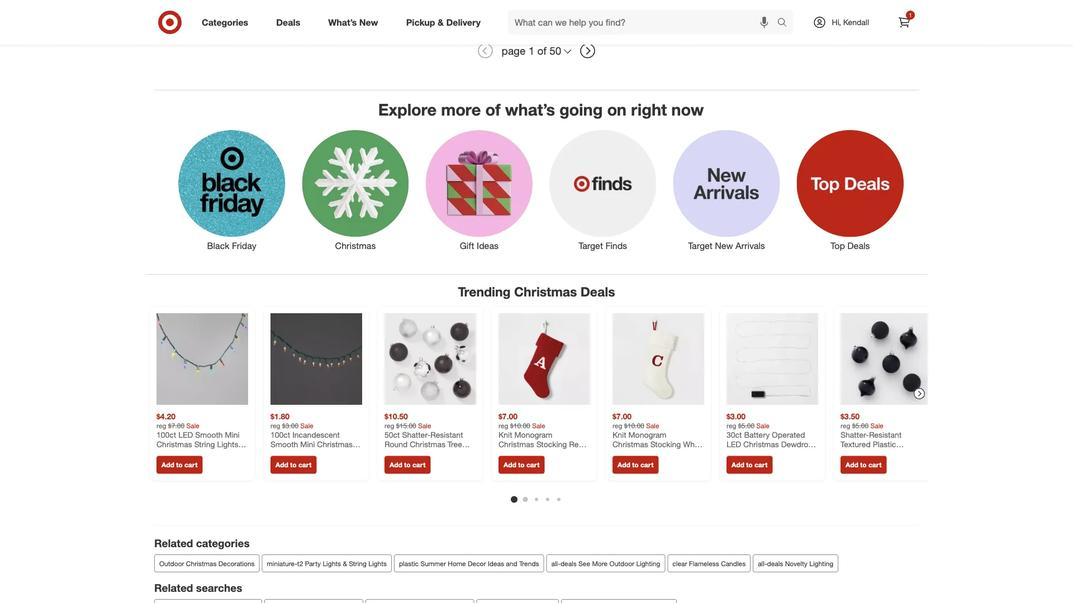 Task type: locate. For each thing, give the bounding box(es) containing it.
100ct incandescent smooth mini christmas string lights clear with green wire - wondershop™ image
[[271, 314, 362, 405], [271, 314, 362, 405]]

all- for all-deals novelty lighting
[[758, 560, 767, 568]]

of left 50
[[538, 44, 547, 57]]

page 1 of 50 button
[[497, 38, 577, 63]]

$10.00 inside $7.00 reg $10.00 sale knit monogram christmas stocking red - wondershop™
[[510, 422, 530, 430]]

deals for novelty
[[767, 560, 784, 568]]

categories link
[[192, 10, 262, 35]]

0 horizontal spatial $10.00
[[510, 422, 530, 430]]

$7.00 inside $7.00 reg $10.00 sale knit monogram christmas stocking white - wondershop™
[[613, 412, 632, 422]]

1 vertical spatial 1
[[529, 44, 535, 57]]

1 knit from the left
[[499, 430, 513, 440]]

t2
[[297, 560, 303, 568]]

2 outdoor from the left
[[610, 560, 635, 568]]

reg inside the $10.50 reg $15.00 sale
[[385, 422, 394, 430]]

1 lighting from the left
[[636, 560, 660, 568]]

new left arrivals
[[715, 240, 733, 251]]

reg for $10.50
[[385, 422, 394, 430]]

1 horizontal spatial &
[[438, 17, 444, 28]]

related for related categories
[[154, 538, 193, 550]]

black
[[207, 240, 230, 251]]

6 sale from the left
[[757, 422, 770, 430]]

ideas right gift
[[477, 240, 499, 251]]

1 horizontal spatial new
[[715, 240, 733, 251]]

add
[[164, 0, 176, 9], [162, 461, 174, 470], [276, 461, 288, 470], [390, 461, 402, 470], [504, 461, 516, 470], [618, 461, 631, 470], [732, 461, 745, 470], [846, 461, 859, 470]]

1 horizontal spatial -
[[613, 450, 616, 460]]

monogram left white
[[629, 430, 667, 440]]

of for 1
[[538, 44, 547, 57]]

4 sale from the left
[[532, 422, 545, 430]]

2 vertical spatial deals
[[581, 284, 615, 300]]

knit monogram christmas stocking white - wondershop™ image
[[613, 314, 704, 405]]

0 horizontal spatial deals
[[561, 560, 577, 568]]

30ct battery operated led christmas dewdrop fairy string lights warm white with silver wire - wondershop™ image
[[727, 314, 819, 405], [727, 314, 819, 405]]

outdoor
[[159, 560, 184, 568], [610, 560, 635, 568]]

1 horizontal spatial $5.00
[[853, 422, 869, 430]]

red
[[569, 440, 584, 450]]

1 $10.00 from the left
[[510, 422, 530, 430]]

1 deals from the left
[[561, 560, 577, 568]]

what's
[[505, 99, 555, 119]]

&
[[438, 17, 444, 28], [343, 560, 347, 568]]

stocking left white
[[651, 440, 681, 450]]

lighting
[[636, 560, 660, 568], [810, 560, 834, 568]]

0 vertical spatial of
[[538, 44, 547, 57]]

1 horizontal spatial knit
[[613, 430, 627, 440]]

monogram left red
[[515, 430, 553, 440]]

knit inside $7.00 reg $10.00 sale knit monogram christmas stocking white - wondershop™
[[613, 430, 627, 440]]

miniature-t2 party lights & string lights
[[267, 560, 387, 568]]

0 horizontal spatial 1
[[529, 44, 535, 57]]

reg inside $3.00 reg $5.00 sale
[[727, 422, 737, 430]]

reg for $4.20
[[157, 422, 166, 430]]

sale inside the $10.50 reg $15.00 sale
[[418, 422, 431, 430]]

5 reg from the left
[[613, 422, 623, 430]]

wondershop™ inside $7.00 reg $10.00 sale knit monogram christmas stocking red - wondershop™
[[499, 450, 547, 460]]

1 outdoor from the left
[[159, 560, 184, 568]]

$10.00 inside $7.00 reg $10.00 sale knit monogram christmas stocking white - wondershop™
[[624, 422, 645, 430]]

add to cart down '$3.50 reg $5.00 sale'
[[846, 461, 882, 470]]

2 related from the top
[[154, 582, 193, 595]]

kendall
[[844, 17, 869, 27]]

$3.50 reg $5.00 sale
[[841, 412, 884, 430]]

target left finds
[[579, 240, 603, 251]]

related
[[154, 538, 193, 550], [154, 582, 193, 595]]

outdoor inside outdoor christmas decorations link
[[159, 560, 184, 568]]

1 horizontal spatial all-
[[758, 560, 767, 568]]

2 lighting from the left
[[810, 560, 834, 568]]

sale inside $7.00 reg $10.00 sale knit monogram christmas stocking white - wondershop™
[[646, 422, 660, 430]]

0 horizontal spatial $5.00
[[739, 422, 755, 430]]

0 horizontal spatial outdoor
[[159, 560, 184, 568]]

explore more of what's going on right now
[[378, 99, 704, 119]]

1 reg from the left
[[157, 422, 166, 430]]

- inside $7.00 reg $10.00 sale knit monogram christmas stocking red - wondershop™
[[586, 440, 589, 450]]

$4.20 reg $7.00 sale
[[157, 412, 200, 430]]

summer
[[421, 560, 446, 568]]

all- right the candles
[[758, 560, 767, 568]]

0 vertical spatial &
[[438, 17, 444, 28]]

1 monogram from the left
[[515, 430, 553, 440]]

0 horizontal spatial lighting
[[636, 560, 660, 568]]

$7.00 inside the '$4.20 reg $7.00 sale'
[[168, 422, 185, 430]]

trends
[[519, 560, 539, 568]]

2 stocking from the left
[[651, 440, 681, 450]]

2 $5.00 from the left
[[853, 422, 869, 430]]

pickup
[[406, 17, 435, 28]]

0 horizontal spatial monogram
[[515, 430, 553, 440]]

1 horizontal spatial monogram
[[629, 430, 667, 440]]

1 vertical spatial of
[[486, 99, 501, 119]]

& right pickup
[[438, 17, 444, 28]]

2 horizontal spatial $7.00
[[613, 412, 632, 422]]

2 target from the left
[[688, 240, 713, 251]]

1 right page
[[529, 44, 535, 57]]

lighting left 'clear'
[[636, 560, 660, 568]]

what's new link
[[319, 10, 392, 35]]

2 horizontal spatial deals
[[848, 240, 870, 251]]

1 vertical spatial new
[[715, 240, 733, 251]]

1 vertical spatial &
[[343, 560, 347, 568]]

see
[[579, 560, 591, 568]]

sale inside the '$4.20 reg $7.00 sale'
[[186, 422, 200, 430]]

all- right trends at the bottom of page
[[552, 560, 561, 568]]

ideas
[[477, 240, 499, 251], [488, 560, 504, 568]]

0 horizontal spatial target
[[579, 240, 603, 251]]

outdoor up related searches
[[159, 560, 184, 568]]

- inside $7.00 reg $10.00 sale knit monogram christmas stocking white - wondershop™
[[613, 450, 616, 460]]

sale inside $1.80 reg $3.00 sale
[[301, 422, 314, 430]]

1 horizontal spatial outdoor
[[610, 560, 635, 568]]

related down outdoor christmas decorations
[[154, 582, 193, 595]]

all-
[[552, 560, 561, 568], [758, 560, 767, 568]]

$5.00 inside $3.00 reg $5.00 sale
[[739, 422, 755, 430]]

2 reg from the left
[[271, 422, 280, 430]]

monogram
[[515, 430, 553, 440], [629, 430, 667, 440]]

reg inside $7.00 reg $10.00 sale knit monogram christmas stocking white - wondershop™
[[613, 422, 623, 430]]

4 reg from the left
[[499, 422, 509, 430]]

1 $5.00 from the left
[[739, 422, 755, 430]]

3 reg from the left
[[385, 422, 394, 430]]

trending
[[458, 284, 511, 300]]

sale inside '$3.50 reg $5.00 sale'
[[871, 422, 884, 430]]

monogram inside $7.00 reg $10.00 sale knit monogram christmas stocking white - wondershop™
[[629, 430, 667, 440]]

0 horizontal spatial stocking
[[537, 440, 567, 450]]

of right more
[[486, 99, 501, 119]]

1 vertical spatial deals
[[848, 240, 870, 251]]

target left arrivals
[[688, 240, 713, 251]]

2 $10.00 from the left
[[624, 422, 645, 430]]

knit monogram christmas stocking red - wondershop™ image
[[499, 314, 590, 405], [499, 314, 590, 405]]

stocking inside $7.00 reg $10.00 sale knit monogram christmas stocking white - wondershop™
[[651, 440, 681, 450]]

$7.00 reg $10.00 sale knit monogram christmas stocking white - wondershop™
[[613, 412, 703, 460]]

$7.00 inside $7.00 reg $10.00 sale knit monogram christmas stocking red - wondershop™
[[499, 412, 518, 422]]

deals down target finds on the right top
[[581, 284, 615, 300]]

cart down '$3.50 reg $5.00 sale'
[[869, 461, 882, 470]]

1 horizontal spatial 1
[[909, 11, 912, 18]]

all-deals novelty lighting
[[758, 560, 834, 568]]

0 horizontal spatial wondershop™
[[499, 450, 547, 460]]

1 target from the left
[[579, 240, 603, 251]]

sale for $4.20
[[186, 422, 200, 430]]

- for knit monogram christmas stocking red - wondershop™
[[586, 440, 589, 450]]

reg inside the '$4.20 reg $7.00 sale'
[[157, 422, 166, 430]]

clear flameless candles link
[[668, 555, 751, 573]]

knit
[[499, 430, 513, 440], [613, 430, 627, 440]]

$3.00 reg $5.00 sale
[[727, 412, 770, 430]]

new
[[359, 17, 378, 28], [715, 240, 733, 251]]

lighting right novelty
[[810, 560, 834, 568]]

sale for $3.50
[[871, 422, 884, 430]]

1 horizontal spatial stocking
[[651, 440, 681, 450]]

1 horizontal spatial $3.00
[[727, 412, 746, 422]]

5 sale from the left
[[646, 422, 660, 430]]

reg inside '$3.50 reg $5.00 sale'
[[841, 422, 851, 430]]

2 deals from the left
[[767, 560, 784, 568]]

What can we help you find? suggestions appear below search field
[[508, 10, 780, 35]]

0 horizontal spatial of
[[486, 99, 501, 119]]

6 reg from the left
[[727, 422, 737, 430]]

wondershop™ left red
[[499, 450, 547, 460]]

2 all- from the left
[[758, 560, 767, 568]]

add to cart down $3.00 reg $5.00 sale
[[732, 461, 768, 470]]

of
[[538, 44, 547, 57], [486, 99, 501, 119]]

1 sale from the left
[[186, 422, 200, 430]]

0 horizontal spatial knit
[[499, 430, 513, 440]]

related up outdoor christmas decorations
[[154, 538, 193, 550]]

stocking left red
[[537, 440, 567, 450]]

shatter-resistant textured plastic christmas tree ornament set 20pc - wondershop™ image
[[841, 314, 933, 405], [841, 314, 933, 405]]

$10.50
[[385, 412, 408, 422]]

of inside page 1 of 50 dropdown button
[[538, 44, 547, 57]]

wondershop™ left white
[[618, 450, 667, 460]]

0 horizontal spatial new
[[359, 17, 378, 28]]

deals right top
[[848, 240, 870, 251]]

cart down $3.00 reg $5.00 sale
[[755, 461, 768, 470]]

cart up categories link
[[186, 0, 200, 9]]

1 vertical spatial related
[[154, 582, 193, 595]]

100ct led smooth mini christmas string lights with green wire - wondershop™ image
[[157, 314, 248, 405], [157, 314, 248, 405]]

lights right string
[[369, 560, 387, 568]]

stocking inside $7.00 reg $10.00 sale knit monogram christmas stocking red - wondershop™
[[537, 440, 567, 450]]

0 horizontal spatial -
[[586, 440, 589, 450]]

1 right kendall
[[909, 11, 912, 18]]

gift ideas
[[460, 240, 499, 251]]

deals
[[276, 17, 300, 28], [848, 240, 870, 251], [581, 284, 615, 300]]

7 reg from the left
[[841, 422, 851, 430]]

white
[[683, 440, 703, 450]]

$7.00
[[499, 412, 518, 422], [613, 412, 632, 422], [168, 422, 185, 430]]

knit inside $7.00 reg $10.00 sale knit monogram christmas stocking red - wondershop™
[[499, 430, 513, 440]]

deals
[[561, 560, 577, 568], [767, 560, 784, 568]]

$5.00 inside '$3.50 reg $5.00 sale'
[[853, 422, 869, 430]]

cart down $7.00 reg $10.00 sale knit monogram christmas stocking white - wondershop™
[[641, 461, 654, 470]]

0 vertical spatial deals
[[276, 17, 300, 28]]

0 vertical spatial ideas
[[477, 240, 499, 251]]

1 horizontal spatial deals
[[767, 560, 784, 568]]

flameless
[[689, 560, 719, 568]]

trending christmas deals
[[458, 284, 615, 300]]

sale
[[186, 422, 200, 430], [301, 422, 314, 430], [418, 422, 431, 430], [532, 422, 545, 430], [646, 422, 660, 430], [757, 422, 770, 430], [871, 422, 884, 430]]

sale inside $3.00 reg $5.00 sale
[[757, 422, 770, 430]]

categories
[[202, 17, 248, 28]]

reg
[[157, 422, 166, 430], [271, 422, 280, 430], [385, 422, 394, 430], [499, 422, 509, 430], [613, 422, 623, 430], [727, 422, 737, 430], [841, 422, 851, 430]]

1 horizontal spatial $10.00
[[624, 422, 645, 430]]

outdoor right 'more'
[[610, 560, 635, 568]]

2 knit from the left
[[613, 430, 627, 440]]

target new arrivals
[[688, 240, 765, 251]]

1 horizontal spatial lighting
[[810, 560, 834, 568]]

1 horizontal spatial lights
[[369, 560, 387, 568]]

add to cart down $7.00 reg $10.00 sale knit monogram christmas stocking red - wondershop™
[[504, 461, 540, 470]]

50ct shatter-resistant round christmas tree ornament set - wondershop™ image
[[385, 314, 476, 405], [385, 314, 476, 405]]

1 inside dropdown button
[[529, 44, 535, 57]]

1 horizontal spatial of
[[538, 44, 547, 57]]

lights
[[323, 560, 341, 568], [369, 560, 387, 568]]

0 horizontal spatial $3.00
[[282, 422, 299, 430]]

deals for see
[[561, 560, 577, 568]]

1 all- from the left
[[552, 560, 561, 568]]

sale for $10.50
[[418, 422, 431, 430]]

friday
[[232, 240, 257, 251]]

2 wondershop™ from the left
[[618, 450, 667, 460]]

wondershop™ for knit monogram christmas stocking red - wondershop™
[[499, 450, 547, 460]]

stocking
[[537, 440, 567, 450], [651, 440, 681, 450]]

$7.00 for knit monogram christmas stocking red - wondershop™
[[499, 412, 518, 422]]

gift ideas link
[[417, 128, 541, 252]]

0 horizontal spatial &
[[343, 560, 347, 568]]

new right what's
[[359, 17, 378, 28]]

add to cart
[[164, 0, 200, 9], [162, 461, 198, 470], [276, 461, 312, 470], [390, 461, 426, 470], [504, 461, 540, 470], [618, 461, 654, 470], [732, 461, 768, 470], [846, 461, 882, 470]]

wondershop™ inside $7.00 reg $10.00 sale knit monogram christmas stocking white - wondershop™
[[618, 450, 667, 460]]

1 horizontal spatial target
[[688, 240, 713, 251]]

add to cart down $7.00 reg $10.00 sale knit monogram christmas stocking white - wondershop™
[[618, 461, 654, 470]]

lights right party
[[323, 560, 341, 568]]

reg inside $1.80 reg $3.00 sale
[[271, 422, 280, 430]]

$3.00 inside $1.80 reg $3.00 sale
[[282, 422, 299, 430]]

wondershop™
[[499, 450, 547, 460], [618, 450, 667, 460]]

2 monogram from the left
[[629, 430, 667, 440]]

1 stocking from the left
[[537, 440, 567, 450]]

1 lights from the left
[[323, 560, 341, 568]]

$10.00
[[510, 422, 530, 430], [624, 422, 645, 430]]

1 horizontal spatial $7.00
[[499, 412, 518, 422]]

target finds
[[579, 240, 627, 251]]

1 horizontal spatial wondershop™
[[618, 450, 667, 460]]

deals left novelty
[[767, 560, 784, 568]]

1
[[909, 11, 912, 18], [529, 44, 535, 57]]

ideas left and
[[488, 560, 504, 568]]

monogram inside $7.00 reg $10.00 sale knit monogram christmas stocking red - wondershop™
[[515, 430, 553, 440]]

0 vertical spatial new
[[359, 17, 378, 28]]

0 horizontal spatial lights
[[323, 560, 341, 568]]

all-deals see more outdoor lighting link
[[547, 555, 666, 573]]

0 horizontal spatial $7.00
[[168, 422, 185, 430]]

decorations
[[219, 560, 255, 568]]

deals left see
[[561, 560, 577, 568]]

deals left what's
[[276, 17, 300, 28]]

1 vertical spatial ideas
[[488, 560, 504, 568]]

0 horizontal spatial all-
[[552, 560, 561, 568]]

$5.00
[[739, 422, 755, 430], [853, 422, 869, 430]]

& left string
[[343, 560, 347, 568]]

2 sale from the left
[[301, 422, 314, 430]]

party
[[305, 560, 321, 568]]

3 sale from the left
[[418, 422, 431, 430]]

related for related searches
[[154, 582, 193, 595]]

1 wondershop™ from the left
[[499, 450, 547, 460]]

7 sale from the left
[[871, 422, 884, 430]]

and
[[506, 560, 518, 568]]

1 related from the top
[[154, 538, 193, 550]]

0 vertical spatial related
[[154, 538, 193, 550]]



Task type: describe. For each thing, give the bounding box(es) containing it.
decor
[[468, 560, 486, 568]]

christmas inside $7.00 reg $10.00 sale knit monogram christmas stocking white - wondershop™
[[613, 440, 648, 450]]

cart down $7.00 reg $10.00 sale knit monogram christmas stocking red - wondershop™
[[527, 461, 540, 470]]

novelty
[[785, 560, 808, 568]]

outdoor christmas decorations
[[159, 560, 255, 568]]

deals link
[[267, 10, 314, 35]]

$3.50
[[841, 412, 860, 422]]

page 1 of 50
[[502, 44, 562, 57]]

reg inside $7.00 reg $10.00 sale knit monogram christmas stocking red - wondershop™
[[499, 422, 509, 430]]

what's new
[[328, 17, 378, 28]]

sale for $3.00
[[757, 422, 770, 430]]

0 horizontal spatial deals
[[276, 17, 300, 28]]

clear
[[673, 560, 687, 568]]

outdoor christmas decorations link
[[154, 555, 260, 573]]

related categories
[[154, 538, 250, 550]]

home
[[448, 560, 466, 568]]

add to cart up categories link
[[164, 0, 200, 9]]

cart down $1.80 reg $3.00 sale
[[299, 461, 312, 470]]

monogram for knit monogram christmas stocking red - wondershop™
[[515, 430, 553, 440]]

target new arrivals link
[[665, 128, 789, 252]]

explore
[[378, 99, 437, 119]]

$5.00 for $3.50
[[853, 422, 869, 430]]

what's
[[328, 17, 357, 28]]

stocking for red
[[537, 440, 567, 450]]

reg for $1.80
[[271, 422, 280, 430]]

target for target finds
[[579, 240, 603, 251]]

categories
[[196, 538, 250, 550]]

target finds link
[[541, 128, 665, 252]]

all-deals novelty lighting link
[[753, 555, 839, 573]]

add to cart down $1.80 reg $3.00 sale
[[276, 461, 312, 470]]

clear flameless candles
[[673, 560, 746, 568]]

$10.00 for knit monogram christmas stocking white - wondershop™
[[624, 422, 645, 430]]

string
[[349, 560, 367, 568]]

$1.80 reg $3.00 sale
[[271, 412, 314, 430]]

top deals
[[831, 240, 870, 251]]

outdoor inside all-deals see more outdoor lighting link
[[610, 560, 635, 568]]

$4.20
[[157, 412, 176, 422]]

& inside pickup & delivery link
[[438, 17, 444, 28]]

search
[[772, 18, 799, 29]]

all-deals see more outdoor lighting
[[552, 560, 660, 568]]

knit for knit monogram christmas stocking red - wondershop™
[[499, 430, 513, 440]]

new for what's
[[359, 17, 378, 28]]

miniature-
[[267, 560, 297, 568]]

plastic summer home decor ideas and trends link
[[394, 555, 544, 573]]

knit for knit monogram christmas stocking white - wondershop™
[[613, 430, 627, 440]]

page
[[502, 44, 526, 57]]

- for knit monogram christmas stocking white - wondershop™
[[613, 450, 616, 460]]

cart down the $15.00
[[413, 461, 426, 470]]

50
[[550, 44, 562, 57]]

candles
[[721, 560, 746, 568]]

black friday link
[[170, 128, 294, 252]]

hi,
[[832, 17, 841, 27]]

related searches
[[154, 582, 242, 595]]

black friday
[[207, 240, 257, 251]]

miniature-t2 party lights & string lights link
[[262, 555, 392, 573]]

2 lights from the left
[[369, 560, 387, 568]]

$1.80
[[271, 412, 290, 422]]

arrivals
[[736, 240, 765, 251]]

of for more
[[486, 99, 501, 119]]

now
[[672, 99, 704, 119]]

add to cart down the $15.00
[[390, 461, 426, 470]]

cart down the '$4.20 reg $7.00 sale'
[[184, 461, 198, 470]]

$10.00 for knit monogram christmas stocking red - wondershop™
[[510, 422, 530, 430]]

search button
[[772, 10, 799, 37]]

reg for $3.00
[[727, 422, 737, 430]]

new for target
[[715, 240, 733, 251]]

delivery
[[446, 17, 481, 28]]

wondershop™ for knit monogram christmas stocking white - wondershop™
[[618, 450, 667, 460]]

add to cart down the '$4.20 reg $7.00 sale'
[[162, 461, 198, 470]]

1 horizontal spatial deals
[[581, 284, 615, 300]]

$15.00
[[396, 422, 416, 430]]

on
[[607, 99, 627, 119]]

$7.00 for knit monogram christmas stocking white - wondershop™
[[613, 412, 632, 422]]

plastic
[[399, 560, 419, 568]]

pickup & delivery
[[406, 17, 481, 28]]

sale for $1.80
[[301, 422, 314, 430]]

& inside miniature-t2 party lights & string lights link
[[343, 560, 347, 568]]

$3.00 inside $3.00 reg $5.00 sale
[[727, 412, 746, 422]]

pickup & delivery link
[[397, 10, 495, 35]]

top deals link
[[789, 128, 912, 252]]

sale inside $7.00 reg $10.00 sale knit monogram christmas stocking red - wondershop™
[[532, 422, 545, 430]]

target for target new arrivals
[[688, 240, 713, 251]]

stocking for white
[[651, 440, 681, 450]]

1 link
[[892, 10, 917, 35]]

finds
[[606, 240, 627, 251]]

going
[[560, 99, 603, 119]]

more
[[441, 99, 481, 119]]

more
[[592, 560, 608, 568]]

searches
[[196, 582, 242, 595]]

gift
[[460, 240, 474, 251]]

$10.50 reg $15.00 sale
[[385, 412, 431, 430]]

reg for $3.50
[[841, 422, 851, 430]]

$7.00 reg $10.00 sale knit monogram christmas stocking red - wondershop™
[[499, 412, 589, 460]]

0 vertical spatial 1
[[909, 11, 912, 18]]

all- for all-deals see more outdoor lighting
[[552, 560, 561, 568]]

plastic summer home decor ideas and trends
[[399, 560, 539, 568]]

hi, kendall
[[832, 17, 869, 27]]

christmas link
[[294, 128, 417, 252]]

$5.00 for $3.00
[[739, 422, 755, 430]]

top
[[831, 240, 845, 251]]

christmas inside $7.00 reg $10.00 sale knit monogram christmas stocking red - wondershop™
[[499, 440, 534, 450]]

monogram for knit monogram christmas stocking white - wondershop™
[[629, 430, 667, 440]]

right
[[631, 99, 667, 119]]



Task type: vqa. For each thing, say whether or not it's contained in the screenshot.
"All"
no



